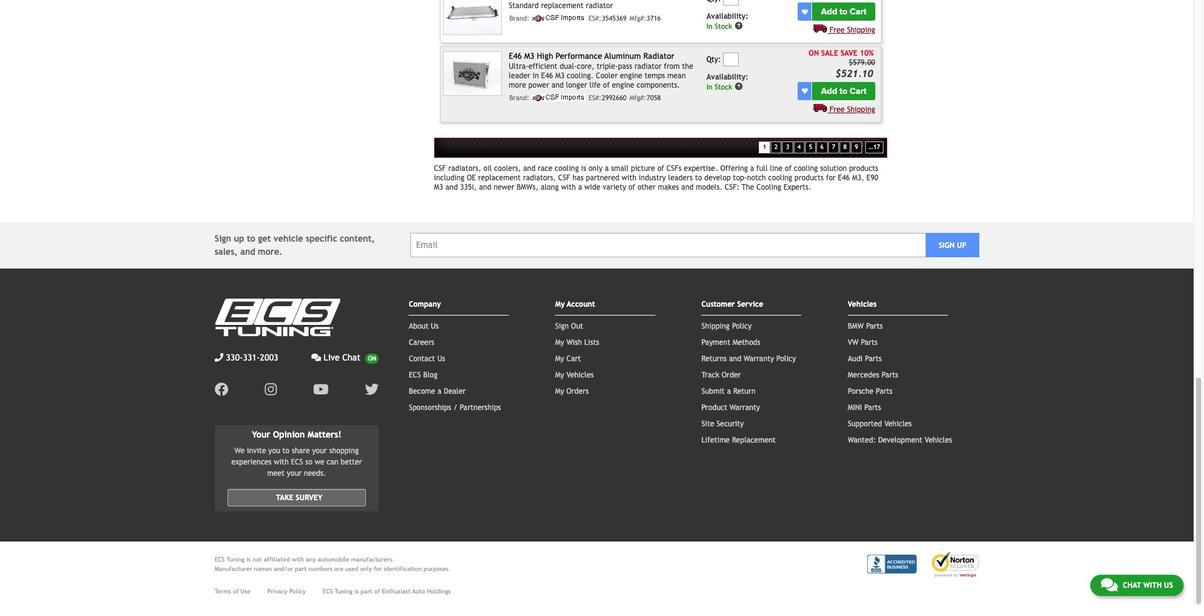 Task type: locate. For each thing, give the bounding box(es) containing it.
with right comments image at the right of the page
[[1143, 582, 1162, 590]]

m3 down dual-
[[555, 71, 565, 80]]

2003
[[260, 353, 278, 363]]

9
[[855, 144, 858, 151]]

leader
[[509, 71, 530, 80]]

free shipping image up on
[[813, 24, 827, 33]]

other
[[638, 183, 656, 192]]

1 vertical spatial add to cart button
[[812, 82, 875, 100]]

your up the we
[[312, 446, 327, 455]]

part left enthusiast
[[361, 588, 372, 595]]

ecs inside ecs tuning is not affiliated with any automobile manufacturers. manufacturer names and/or part numbers are used only for identification purposes.
[[215, 556, 225, 563]]

1 vertical spatial engine
[[612, 81, 634, 89]]

8
[[843, 144, 847, 151]]

youtube logo image
[[313, 383, 329, 397]]

1 vertical spatial free shipping image
[[813, 103, 827, 112]]

free up 7
[[830, 105, 845, 114]]

so
[[305, 458, 312, 467]]

along
[[541, 183, 559, 192]]

1 horizontal spatial for
[[826, 173, 836, 182]]

0 horizontal spatial e46
[[509, 52, 522, 61]]

0 vertical spatial tuning
[[227, 556, 245, 563]]

1 horizontal spatial sign
[[555, 322, 569, 331]]

radiator inside e46 m3 high performance aluminum radiator ultra-efficient dual-core, triple-pass radiator from the leader in e46 m3 cooling. cooler engine temps mean more power and longer life of engine components.
[[635, 62, 662, 71]]

is inside ecs tuning is not affiliated with any automobile manufacturers. manufacturer names and/or part numbers are used only for identification purposes.
[[246, 556, 251, 563]]

parts right bmw
[[866, 322, 883, 331]]

wanted:
[[848, 436, 876, 445]]

take survey
[[276, 493, 323, 502]]

is down used
[[354, 588, 359, 595]]

m3 down including
[[434, 183, 443, 192]]

add to cart button up the save at top
[[812, 3, 875, 21]]

up inside button
[[957, 241, 966, 250]]

1 vertical spatial cart
[[850, 86, 867, 96]]

2992660
[[602, 94, 627, 101]]

to inside csf radiators, oil coolers, and race cooling is only a small picture of csfs expertise. offering a full line of cooling solution products including oe replacement radiators, csf has partnered with industry leaders to develop top-notch cooling products for e46 m3, e90 m3 and 335i, and newer bmws, along with a wide variety of other makes and models. csf: the cooling experts.
[[695, 173, 702, 182]]

0 vertical spatial radiators,
[[448, 164, 481, 173]]

2 vertical spatial policy
[[289, 588, 306, 595]]

porsche parts
[[848, 387, 893, 396]]

csf:
[[725, 183, 740, 192]]

part inside ecs tuning is not affiliated with any automobile manufacturers. manufacturer names and/or part numbers are used only for identification purposes.
[[295, 566, 307, 572]]

availability: in stock up qty:
[[707, 12, 748, 30]]

my cart
[[555, 355, 581, 363]]

brand: down more
[[509, 94, 529, 101]]

1 horizontal spatial tuning
[[335, 588, 353, 595]]

1 free shipping from the top
[[830, 26, 875, 34]]

free shipping up the save at top
[[830, 26, 875, 34]]

csf - corporate logo image
[[532, 14, 586, 22], [532, 94, 586, 101]]

0 horizontal spatial csf
[[434, 164, 446, 173]]

comments image
[[311, 353, 321, 362]]

chat right comments image at the right of the page
[[1123, 582, 1141, 590]]

and right power
[[552, 81, 564, 89]]

with inside chat with us link
[[1143, 582, 1162, 590]]

2 horizontal spatial sign
[[939, 241, 955, 250]]

0 vertical spatial add
[[821, 6, 837, 17]]

coolers,
[[494, 164, 521, 173]]

up inside sign up to get vehicle specific content, sales, and more.
[[234, 234, 244, 244]]

0 vertical spatial for
[[826, 173, 836, 182]]

1 vertical spatial policy
[[776, 355, 796, 363]]

1 csf - corporate logo image from the top
[[532, 14, 586, 22]]

live chat link
[[311, 351, 379, 365]]

and down leaders
[[681, 183, 694, 192]]

warranty down methods
[[744, 355, 774, 363]]

1 horizontal spatial replacement
[[541, 1, 584, 10]]

0 vertical spatial policy
[[732, 322, 752, 331]]

sign for sign up
[[939, 241, 955, 250]]

0 vertical spatial radiator
[[586, 1, 613, 10]]

my vehicles
[[555, 371, 594, 380]]

chat with us
[[1123, 582, 1173, 590]]

radiator up temps
[[635, 62, 662, 71]]

2 add to wish list image from the top
[[802, 88, 808, 94]]

chat right live
[[342, 353, 360, 363]]

add up the sale at right
[[821, 6, 837, 17]]

brand: for es#: 3545369 mfg#: 3716
[[509, 14, 529, 22]]

mini
[[848, 403, 862, 412]]

1 question sign image from the top
[[735, 21, 743, 30]]

returns and warranty policy
[[702, 355, 796, 363]]

in for es#3545369 - 3716 - radiator - for manual transmission  - standard replacement radiator - csf - bmw image
[[707, 22, 713, 30]]

mfg#: left 3716
[[630, 14, 646, 22]]

2
[[775, 144, 778, 151]]

7058
[[647, 94, 661, 101]]

availability: in stock down qty:
[[707, 73, 748, 91]]

0 vertical spatial availability:
[[707, 12, 748, 21]]

only up partnered
[[589, 164, 603, 173]]

cooling up the has
[[555, 164, 579, 173]]

cooler
[[596, 71, 618, 80]]

question sign image
[[735, 21, 743, 30], [735, 82, 743, 91]]

to left get
[[247, 234, 255, 244]]

1 vertical spatial m3
[[555, 71, 565, 80]]

of left enthusiast
[[374, 588, 380, 595]]

es#: left 3545369
[[589, 14, 601, 22]]

1 vertical spatial is
[[246, 556, 251, 563]]

0 horizontal spatial your
[[287, 469, 302, 478]]

1 vertical spatial radiator
[[635, 62, 662, 71]]

submit
[[702, 387, 725, 396]]

enthusiast
[[382, 588, 411, 595]]

m3 up ultra- on the left top
[[524, 52, 534, 61]]

e90
[[867, 173, 878, 182]]

ecs up manufacturer
[[215, 556, 225, 563]]

2 mfg#: from the top
[[630, 94, 646, 101]]

get
[[258, 234, 271, 244]]

cooling
[[757, 183, 781, 192]]

experts.
[[784, 183, 811, 192]]

1 brand: from the top
[[509, 14, 529, 22]]

7
[[832, 144, 835, 151]]

cart down $521.10
[[850, 86, 867, 96]]

2 vertical spatial m3
[[434, 183, 443, 192]]

8 link
[[840, 142, 850, 153]]

with down small
[[622, 173, 637, 182]]

2 csf - corporate logo image from the top
[[532, 94, 586, 101]]

1 horizontal spatial e46
[[541, 71, 553, 80]]

1 stock from the top
[[715, 22, 732, 30]]

0 vertical spatial part
[[295, 566, 307, 572]]

automobile
[[318, 556, 349, 563]]

1 vertical spatial free
[[830, 105, 845, 114]]

$521.10
[[835, 68, 873, 79]]

engine down pass
[[620, 71, 642, 80]]

0 horizontal spatial radiator
[[586, 1, 613, 10]]

mercedes parts
[[848, 371, 898, 380]]

1 horizontal spatial radiator
[[635, 62, 662, 71]]

1 add to wish list image from the top
[[802, 8, 808, 15]]

we invite you to share your shopping experiences with ecs so we can better meet your needs.
[[231, 446, 362, 478]]

ecs tuning image
[[215, 299, 340, 336]]

2 in from the top
[[707, 82, 713, 91]]

1 horizontal spatial products
[[849, 164, 878, 173]]

0 vertical spatial e46
[[509, 52, 522, 61]]

tuning for not
[[227, 556, 245, 563]]

for down manufacturers.
[[374, 566, 382, 572]]

0 horizontal spatial products
[[795, 173, 824, 182]]

add down the on sale save 10% $579.00 $521.10
[[821, 86, 837, 96]]

0 vertical spatial is
[[581, 164, 586, 173]]

has
[[573, 173, 584, 182]]

of right line
[[785, 164, 792, 173]]

my
[[555, 300, 565, 309], [555, 338, 564, 347], [555, 355, 564, 363], [555, 371, 564, 380], [555, 387, 564, 396]]

cart up 10%
[[850, 6, 867, 17]]

2 brand: from the top
[[509, 94, 529, 101]]

1 horizontal spatial up
[[957, 241, 966, 250]]

1 horizontal spatial only
[[589, 164, 603, 173]]

0 horizontal spatial replacement
[[478, 173, 521, 182]]

stock for es#3545369 - 3716 - radiator - for manual transmission  - standard replacement radiator - csf - bmw image's question sign image
[[715, 22, 732, 30]]

0 vertical spatial mfg#:
[[630, 14, 646, 22]]

1 horizontal spatial policy
[[732, 322, 752, 331]]

shipping up 10%
[[847, 26, 875, 34]]

Email email field
[[410, 233, 926, 258]]

2 horizontal spatial is
[[581, 164, 586, 173]]

0 vertical spatial engine
[[620, 71, 642, 80]]

1 availability: from the top
[[707, 12, 748, 21]]

of down cooler
[[603, 81, 610, 89]]

ecs for ecs blog
[[409, 371, 421, 380]]

for inside ecs tuning is not affiliated with any automobile manufacturers. manufacturer names and/or part numbers are used only for identification purposes.
[[374, 566, 382, 572]]

free shipping image up 6
[[813, 103, 827, 112]]

0 vertical spatial availability: in stock
[[707, 12, 748, 30]]

availability: for es#3545369 - 3716 - radiator - for manual transmission  - standard replacement radiator - csf - bmw image's question sign image
[[707, 12, 748, 21]]

meet
[[267, 469, 285, 478]]

and up order
[[729, 355, 741, 363]]

up
[[234, 234, 244, 244], [957, 241, 966, 250]]

develop
[[704, 173, 731, 182]]

1 vertical spatial radiators,
[[523, 173, 556, 182]]

radiator up 3545369
[[586, 1, 613, 10]]

products up m3, on the top
[[849, 164, 878, 173]]

ecs blog link
[[409, 371, 438, 380]]

my orders link
[[555, 387, 589, 396]]

0 horizontal spatial only
[[360, 566, 372, 572]]

a
[[605, 164, 609, 173], [750, 164, 754, 173], [578, 183, 582, 192], [438, 387, 442, 396], [727, 387, 731, 396]]

policy inside 'link'
[[289, 588, 306, 595]]

sign inside sign up to get vehicle specific content, sales, and more.
[[215, 234, 231, 244]]

oil
[[484, 164, 492, 173]]

0 vertical spatial es#:
[[589, 14, 601, 22]]

1 in from the top
[[707, 22, 713, 30]]

e46
[[509, 52, 522, 61], [541, 71, 553, 80], [838, 173, 850, 182]]

cart down wish on the left bottom
[[566, 355, 581, 363]]

us right contact
[[437, 355, 445, 363]]

e46 down the solution
[[838, 173, 850, 182]]

free shipping image
[[813, 24, 827, 33], [813, 103, 827, 112]]

to down the expertise.
[[695, 173, 702, 182]]

in down qty:
[[707, 82, 713, 91]]

mfg#: left 7058
[[630, 94, 646, 101]]

2 horizontal spatial cooling
[[794, 164, 818, 173]]

es#: for es#: 3545369 mfg#: 3716
[[589, 14, 601, 22]]

question sign image for es#3545369 - 3716 - radiator - for manual transmission  - standard replacement radiator - csf - bmw image
[[735, 21, 743, 30]]

2 free from the top
[[830, 105, 845, 114]]

chat
[[342, 353, 360, 363], [1123, 582, 1141, 590]]

my down the my cart 'link'
[[555, 371, 564, 380]]

on
[[809, 49, 819, 58]]

2 horizontal spatial policy
[[776, 355, 796, 363]]

2 add to cart from the top
[[821, 86, 867, 96]]

0 vertical spatial add to cart button
[[812, 3, 875, 21]]

my for my account
[[555, 300, 565, 309]]

my up my vehicles link
[[555, 355, 564, 363]]

availability: in stock for question sign image for es#2992660 - 7058 - e46 m3 high performance aluminum radiator - ultra-efficient dual-core, triple-pass radiator from the leader in e46 m3 cooling. cooler engine temps mean more power and longer life of engine components. - csf - bmw image
[[707, 73, 748, 91]]

mfg#: for 7058
[[630, 94, 646, 101]]

4 my from the top
[[555, 371, 564, 380]]

csfs
[[667, 164, 682, 173]]

tuning inside ecs tuning is not affiliated with any automobile manufacturers. manufacturer names and/or part numbers are used only for identification purposes.
[[227, 556, 245, 563]]

0 vertical spatial m3
[[524, 52, 534, 61]]

cooling up experts.
[[794, 164, 818, 173]]

vw parts
[[848, 338, 878, 347]]

ecs inside we invite you to share your shopping experiences with ecs so we can better meet your needs.
[[291, 458, 303, 467]]

products
[[849, 164, 878, 173], [795, 173, 824, 182]]

0 vertical spatial chat
[[342, 353, 360, 363]]

warranty down return
[[730, 403, 760, 412]]

my left wish on the left bottom
[[555, 338, 564, 347]]

part down any
[[295, 566, 307, 572]]

manufacturer
[[215, 566, 252, 572]]

availability:
[[707, 12, 748, 21], [707, 73, 748, 81]]

e46 m3 high performance aluminum radiator link
[[509, 52, 675, 61]]

1 vertical spatial availability:
[[707, 73, 748, 81]]

availability: down qty:
[[707, 73, 748, 81]]

2 add from the top
[[821, 86, 837, 96]]

to down $521.10
[[840, 86, 848, 96]]

contact us
[[409, 355, 445, 363]]

1 horizontal spatial is
[[354, 588, 359, 595]]

replacement
[[732, 436, 776, 445]]

including
[[434, 173, 465, 182]]

my left orders at the bottom of the page
[[555, 387, 564, 396]]

sign
[[215, 234, 231, 244], [939, 241, 955, 250], [555, 322, 569, 331]]

0 vertical spatial free
[[830, 26, 845, 34]]

1 vertical spatial tuning
[[335, 588, 353, 595]]

0 horizontal spatial for
[[374, 566, 382, 572]]

facebook logo image
[[215, 383, 228, 397]]

free for 2nd free shipping icon from the top
[[830, 105, 845, 114]]

1 add from the top
[[821, 6, 837, 17]]

free for 1st free shipping icon from the top of the page
[[830, 26, 845, 34]]

engine up es#: 2992660 mfg#: 7058
[[612, 81, 634, 89]]

1
[[763, 144, 766, 151]]

tuning up manufacturer
[[227, 556, 245, 563]]

brand:
[[509, 14, 529, 22], [509, 94, 529, 101]]

0 horizontal spatial tuning
[[227, 556, 245, 563]]

and inside e46 m3 high performance aluminum radiator ultra-efficient dual-core, triple-pass radiator from the leader in e46 m3 cooling. cooler engine temps mean more power and longer life of engine components.
[[552, 81, 564, 89]]

makes
[[658, 183, 679, 192]]

0 vertical spatial add to wish list image
[[802, 8, 808, 15]]

is left "not"
[[246, 556, 251, 563]]

to right the you
[[283, 446, 290, 455]]

1 vertical spatial csf - corporate logo image
[[532, 94, 586, 101]]

0 vertical spatial products
[[849, 164, 878, 173]]

e46 down efficient
[[541, 71, 553, 80]]

1 vertical spatial brand:
[[509, 94, 529, 101]]

part
[[295, 566, 307, 572], [361, 588, 372, 595]]

1 es#: from the top
[[589, 14, 601, 22]]

0 vertical spatial free shipping image
[[813, 24, 827, 33]]

with up meet
[[274, 458, 289, 467]]

1 free from the top
[[830, 26, 845, 34]]

the
[[682, 62, 693, 71]]

3 my from the top
[[555, 355, 564, 363]]

us right comments image at the right of the page
[[1164, 582, 1173, 590]]

1 vertical spatial us
[[437, 355, 445, 363]]

availability: in stock
[[707, 12, 748, 30], [707, 73, 748, 91]]

ecs left blog
[[409, 371, 421, 380]]

csf - corporate logo image down longer
[[532, 94, 586, 101]]

of up industry
[[657, 164, 664, 173]]

1 my from the top
[[555, 300, 565, 309]]

0 vertical spatial add to cart
[[821, 6, 867, 17]]

only inside ecs tuning is not affiliated with any automobile manufacturers. manufacturer names and/or part numbers are used only for identification purposes.
[[360, 566, 372, 572]]

1 vertical spatial availability: in stock
[[707, 73, 748, 91]]

add to cart down $521.10
[[821, 86, 867, 96]]

2 horizontal spatial e46
[[838, 173, 850, 182]]

parts up mercedes parts link
[[865, 355, 882, 363]]

0 horizontal spatial policy
[[289, 588, 306, 595]]

1 vertical spatial in
[[707, 82, 713, 91]]

2 question sign image from the top
[[735, 82, 743, 91]]

radiator
[[643, 52, 675, 61]]

1 vertical spatial only
[[360, 566, 372, 572]]

only inside csf radiators, oil coolers, and race cooling is only a small picture of csfs expertise. offering a full line of cooling solution products including oe replacement radiators, csf has partnered with industry leaders to develop top-notch cooling products for e46 m3, e90 m3 and 335i, and newer bmws, along with a wide variety of other makes and models. csf: the cooling experts.
[[589, 164, 603, 173]]

1 availability: in stock from the top
[[707, 12, 748, 30]]

1 horizontal spatial radiators,
[[523, 173, 556, 182]]

csf left the has
[[558, 173, 570, 182]]

0 horizontal spatial sign
[[215, 234, 231, 244]]

parts for bmw parts
[[866, 322, 883, 331]]

names
[[254, 566, 272, 572]]

availability: up qty:
[[707, 12, 748, 21]]

0 horizontal spatial m3
[[434, 183, 443, 192]]

parts for mini parts
[[864, 403, 881, 412]]

add to cart button down $521.10
[[812, 82, 875, 100]]

free up the sale at right
[[830, 26, 845, 34]]

0 vertical spatial in
[[707, 22, 713, 30]]

2 my from the top
[[555, 338, 564, 347]]

2 availability: from the top
[[707, 73, 748, 81]]

e46 inside csf radiators, oil coolers, and race cooling is only a small picture of csfs expertise. offering a full line of cooling solution products including oe replacement radiators, csf has partnered with industry leaders to develop top-notch cooling products for e46 m3, e90 m3 and 335i, and newer bmws, along with a wide variety of other makes and models. csf: the cooling experts.
[[838, 173, 850, 182]]

my left account
[[555, 300, 565, 309]]

phone image
[[215, 353, 223, 362]]

my orders
[[555, 387, 589, 396]]

free shipping down $521.10
[[830, 105, 875, 114]]

ecs for ecs tuning is not affiliated with any automobile manufacturers. manufacturer names and/or part numbers are used only for identification purposes.
[[215, 556, 225, 563]]

es#: for es#: 2992660 mfg#: 7058
[[589, 94, 601, 101]]

2 add to cart button from the top
[[812, 82, 875, 100]]

careers link
[[409, 338, 434, 347]]

cooling down line
[[768, 173, 792, 182]]

1 add to cart button from the top
[[812, 3, 875, 21]]

warranty
[[744, 355, 774, 363], [730, 403, 760, 412]]

replacement up newer
[[478, 173, 521, 182]]

es#: down life
[[589, 94, 601, 101]]

None text field
[[723, 0, 739, 5], [723, 52, 739, 66], [723, 0, 739, 5], [723, 52, 739, 66]]

5 my from the top
[[555, 387, 564, 396]]

take survey link
[[227, 489, 366, 507]]

stock down qty:
[[715, 82, 732, 91]]

with inside ecs tuning is not affiliated with any automobile manufacturers. manufacturer names and/or part numbers are used only for identification purposes.
[[292, 556, 304, 563]]

1 vertical spatial mfg#:
[[630, 94, 646, 101]]

customer
[[702, 300, 735, 309]]

porsche
[[848, 387, 874, 396]]

0 vertical spatial question sign image
[[735, 21, 743, 30]]

ecs for ecs tuning is part of enthusiast auto holdings
[[323, 588, 333, 595]]

expertise.
[[684, 164, 718, 173]]

parts for mercedes parts
[[882, 371, 898, 380]]

parts down porsche parts link in the right bottom of the page
[[864, 403, 881, 412]]

0 vertical spatial csf
[[434, 164, 446, 173]]

brand: down standard
[[509, 14, 529, 22]]

2 vertical spatial is
[[354, 588, 359, 595]]

1 vertical spatial csf
[[558, 173, 570, 182]]

add to cart button
[[812, 3, 875, 21], [812, 82, 875, 100]]

2 availability: in stock from the top
[[707, 73, 748, 91]]

parts down mercedes parts
[[876, 387, 893, 396]]

radiators, up oe
[[448, 164, 481, 173]]

shipping
[[847, 26, 875, 34], [847, 105, 875, 114], [702, 322, 730, 331]]

2 es#: from the top
[[589, 94, 601, 101]]

shipping down $521.10
[[847, 105, 875, 114]]

sign inside button
[[939, 241, 955, 250]]

audi parts
[[848, 355, 882, 363]]

instagram logo image
[[265, 383, 277, 397]]

partnered
[[586, 173, 619, 182]]

track
[[702, 371, 719, 380]]

is inside csf radiators, oil coolers, and race cooling is only a small picture of csfs expertise. offering a full line of cooling solution products including oe replacement radiators, csf has partnered with industry leaders to develop top-notch cooling products for e46 m3, e90 m3 and 335i, and newer bmws, along with a wide variety of other makes and models. csf: the cooling experts.
[[581, 164, 586, 173]]

with left any
[[292, 556, 304, 563]]

1 vertical spatial es#:
[[589, 94, 601, 101]]

add to wish list image
[[802, 8, 808, 15], [802, 88, 808, 94]]

0 vertical spatial only
[[589, 164, 603, 173]]

1 horizontal spatial m3
[[524, 52, 534, 61]]

1 vertical spatial for
[[374, 566, 382, 572]]

development
[[878, 436, 923, 445]]

1 add to cart from the top
[[821, 6, 867, 17]]

add to wish list image for 2nd add to cart button from the top of the page
[[802, 88, 808, 94]]

for down the solution
[[826, 173, 836, 182]]

we
[[315, 458, 324, 467]]

add to cart for 2nd add to cart button from the top of the page
[[821, 86, 867, 96]]

ecs blog
[[409, 371, 438, 380]]

0 vertical spatial brand:
[[509, 14, 529, 22]]

0 horizontal spatial part
[[295, 566, 307, 572]]

line
[[770, 164, 783, 173]]

1 mfg#: from the top
[[630, 14, 646, 22]]

1 vertical spatial add to cart
[[821, 86, 867, 96]]

ecs down numbers in the bottom of the page
[[323, 588, 333, 595]]

2 stock from the top
[[715, 82, 732, 91]]

and left race
[[523, 164, 536, 173]]

0 vertical spatial free shipping
[[830, 26, 875, 34]]

for inside csf radiators, oil coolers, and race cooling is only a small picture of csfs expertise. offering a full line of cooling solution products including oe replacement radiators, csf has partnered with industry leaders to develop top-notch cooling products for e46 m3, e90 m3 and 335i, and newer bmws, along with a wide variety of other makes and models. csf: the cooling experts.
[[826, 173, 836, 182]]

1 vertical spatial add to wish list image
[[802, 88, 808, 94]]

/
[[454, 403, 458, 412]]

products up experts.
[[795, 173, 824, 182]]

0 vertical spatial replacement
[[541, 1, 584, 10]]

picture
[[631, 164, 655, 173]]

radiators, down race
[[523, 173, 556, 182]]

your right meet
[[287, 469, 302, 478]]

us
[[431, 322, 439, 331], [437, 355, 445, 363], [1164, 582, 1173, 590]]



Task type: describe. For each thing, give the bounding box(es) containing it.
1 horizontal spatial your
[[312, 446, 327, 455]]

2 vertical spatial cart
[[566, 355, 581, 363]]

1 horizontal spatial part
[[361, 588, 372, 595]]

with inside we invite you to share your shopping experiences with ecs so we can better meet your needs.
[[274, 458, 289, 467]]

4
[[798, 144, 801, 151]]

sign for sign out
[[555, 322, 569, 331]]

a left full
[[750, 164, 754, 173]]

2 vertical spatial us
[[1164, 582, 1173, 590]]

needs.
[[304, 469, 326, 478]]

track order
[[702, 371, 741, 380]]

track order link
[[702, 371, 741, 380]]

stock for question sign image for es#2992660 - 7058 - e46 m3 high performance aluminum radiator - ultra-efficient dual-core, triple-pass radiator from the leader in e46 m3 cooling. cooler engine temps mean more power and longer life of engine components. - csf - bmw image
[[715, 82, 732, 91]]

…17
[[869, 144, 880, 151]]

used
[[345, 566, 358, 572]]

mfg#: for 3716
[[630, 14, 646, 22]]

add to wish list image for second add to cart button from the bottom
[[802, 8, 808, 15]]

a down the has
[[578, 183, 582, 192]]

of left the other
[[628, 183, 635, 192]]

solution
[[820, 164, 847, 173]]

add to cart for second add to cart button from the bottom
[[821, 6, 867, 17]]

vehicles right development
[[925, 436, 952, 445]]

availability: in stock for es#3545369 - 3716 - radiator - for manual transmission  - standard replacement radiator - csf - bmw image's question sign image
[[707, 12, 748, 30]]

my account
[[555, 300, 595, 309]]

my for my vehicles
[[555, 371, 564, 380]]

is for ecs tuning is not affiliated with any automobile manufacturers. manufacturer names and/or part numbers are used only for identification purposes.
[[246, 556, 251, 563]]

m3,
[[852, 173, 864, 182]]

wanted: development vehicles link
[[848, 436, 952, 445]]

0 horizontal spatial radiators,
[[448, 164, 481, 173]]

tuning for part
[[335, 588, 353, 595]]

my for my orders
[[555, 387, 564, 396]]

3 link
[[782, 142, 793, 153]]

6 link
[[817, 142, 828, 153]]

policy for shipping policy
[[732, 322, 752, 331]]

live chat
[[324, 353, 360, 363]]

opinion
[[273, 430, 305, 440]]

2 horizontal spatial m3
[[555, 71, 565, 80]]

4 link
[[794, 142, 805, 153]]

returns and warranty policy link
[[702, 355, 796, 363]]

life
[[589, 81, 601, 89]]

my for my wish lists
[[555, 338, 564, 347]]

contact
[[409, 355, 435, 363]]

parts for audi parts
[[865, 355, 882, 363]]

parts for porsche parts
[[876, 387, 893, 396]]

0 vertical spatial warranty
[[744, 355, 774, 363]]

9 link
[[851, 142, 862, 153]]

up for sign up
[[957, 241, 966, 250]]

vw parts link
[[848, 338, 878, 347]]

my cart link
[[555, 355, 581, 363]]

leaders
[[668, 173, 693, 182]]

product
[[702, 403, 727, 412]]

330-
[[226, 353, 243, 363]]

vehicle
[[274, 234, 303, 244]]

service
[[737, 300, 763, 309]]

2 free shipping from the top
[[830, 105, 875, 114]]

brand: for es#: 2992660 mfg#: 7058
[[509, 94, 529, 101]]

question sign image for es#2992660 - 7058 - e46 m3 high performance aluminum radiator - ultra-efficient dual-core, triple-pass radiator from the leader in e46 m3 cooling. cooler engine temps mean more power and longer life of engine components. - csf - bmw image
[[735, 82, 743, 91]]

shopping
[[329, 446, 359, 455]]

and down including
[[446, 183, 458, 192]]

a left dealer
[[438, 387, 442, 396]]

partnerships
[[460, 403, 501, 412]]

us for contact us
[[437, 355, 445, 363]]

a up partnered
[[605, 164, 609, 173]]

csf - corporate logo image for es#: 2992660 mfg#: 7058
[[532, 94, 586, 101]]

my for my cart
[[555, 355, 564, 363]]

save
[[841, 49, 858, 58]]

0 horizontal spatial cooling
[[555, 164, 579, 173]]

live
[[324, 353, 340, 363]]

site
[[702, 420, 714, 428]]

wide
[[584, 183, 600, 192]]

lifetime
[[702, 436, 730, 445]]

supported
[[848, 420, 882, 428]]

5 link
[[805, 142, 816, 153]]

purposes.
[[424, 566, 451, 572]]

330-331-2003
[[226, 353, 278, 363]]

in
[[533, 71, 539, 80]]

es#: 2992660 mfg#: 7058
[[589, 94, 661, 101]]

330-331-2003 link
[[215, 351, 278, 365]]

3545369
[[602, 14, 627, 22]]

matters!
[[307, 430, 341, 440]]

0 horizontal spatial chat
[[342, 353, 360, 363]]

small
[[611, 164, 629, 173]]

vehicles up orders at the bottom of the page
[[566, 371, 594, 380]]

vehicles up 'wanted: development vehicles'
[[884, 420, 912, 428]]

sign for sign up to get vehicle specific content, sales, and more.
[[215, 234, 231, 244]]

not
[[253, 556, 262, 563]]

of left use on the left bottom of page
[[233, 588, 239, 595]]

about
[[409, 322, 429, 331]]

with down the has
[[561, 183, 576, 192]]

to inside we invite you to share your shopping experiences with ecs so we can better meet your needs.
[[283, 446, 290, 455]]

to up the save at top
[[840, 6, 848, 17]]

parts for vw parts
[[861, 338, 878, 347]]

comments image
[[1101, 578, 1118, 593]]

1 horizontal spatial cooling
[[768, 173, 792, 182]]

standard replacement radiator
[[509, 1, 613, 10]]

1 vertical spatial your
[[287, 469, 302, 478]]

…17 link
[[865, 142, 884, 153]]

terms of use link
[[215, 587, 251, 596]]

vehicles up "bmw parts"
[[848, 300, 877, 309]]

m3 inside csf radiators, oil coolers, and race cooling is only a small picture of csfs expertise. offering a full line of cooling solution products including oe replacement radiators, csf has partnered with industry leaders to develop top-notch cooling products for e46 m3, e90 m3 and 335i, and newer bmws, along with a wide variety of other makes and models. csf: the cooling experts.
[[434, 183, 443, 192]]

sign out
[[555, 322, 583, 331]]

your opinion matters!
[[252, 430, 341, 440]]

holdings
[[427, 588, 451, 595]]

lists
[[584, 338, 599, 347]]

about us
[[409, 322, 439, 331]]

csf radiators, oil coolers, and race cooling is only a small picture of csfs expertise. offering a full line of cooling solution products including oe replacement radiators, csf has partnered with industry leaders to develop top-notch cooling products for e46 m3, e90 m3 and 335i, and newer bmws, along with a wide variety of other makes and models. csf: the cooling experts.
[[434, 164, 878, 192]]

us for about us
[[431, 322, 439, 331]]

es#2992660 - 7058 - e46 m3 high performance aluminum radiator - ultra-efficient dual-core, triple-pass radiator from the leader in e46 m3 cooling. cooler engine temps mean more power and longer life of engine components. - csf - bmw image
[[443, 52, 502, 96]]

1 vertical spatial shipping
[[847, 105, 875, 114]]

policy for privacy policy
[[289, 588, 306, 595]]

csf - corporate logo image for es#: 3545369 mfg#: 3716
[[532, 14, 586, 22]]

3
[[786, 144, 789, 151]]

dealer
[[444, 387, 466, 396]]

standard
[[509, 1, 539, 10]]

and right 335i,
[[479, 183, 491, 192]]

is for ecs tuning is part of enthusiast auto holdings
[[354, 588, 359, 595]]

bmw parts link
[[848, 322, 883, 331]]

efficient
[[529, 62, 557, 71]]

0 vertical spatial shipping
[[847, 26, 875, 34]]

payment methods link
[[702, 338, 761, 347]]

submit a return link
[[702, 387, 756, 396]]

availability: for question sign image for es#2992660 - 7058 - e46 m3 high performance aluminum radiator - ultra-efficient dual-core, triple-pass radiator from the leader in e46 m3 cooling. cooler engine temps mean more power and longer life of engine components. - csf - bmw image
[[707, 73, 748, 81]]

1 horizontal spatial csf
[[558, 173, 570, 182]]

2 vertical spatial shipping
[[702, 322, 730, 331]]

ecs tuning is part of enthusiast auto holdings
[[323, 588, 451, 595]]

sign up to get vehicle specific content, sales, and more.
[[215, 234, 375, 257]]

1 vertical spatial e46
[[541, 71, 553, 80]]

twitter logo image
[[365, 383, 379, 397]]

a left return
[[727, 387, 731, 396]]

lifetime replacement link
[[702, 436, 776, 445]]

1 horizontal spatial chat
[[1123, 582, 1141, 590]]

offering
[[720, 164, 748, 173]]

in for es#2992660 - 7058 - e46 m3 high performance aluminum radiator - ultra-efficient dual-core, triple-pass radiator from the leader in e46 m3 cooling. cooler engine temps mean more power and longer life of engine components. - csf - bmw image
[[707, 82, 713, 91]]

1 vertical spatial warranty
[[730, 403, 760, 412]]

es#3545369 - 3716 - radiator - for manual transmission  - standard replacement radiator - csf - bmw image
[[443, 0, 502, 35]]

2 free shipping image from the top
[[813, 103, 827, 112]]

of inside e46 m3 high performance aluminum radiator ultra-efficient dual-core, triple-pass radiator from the leader in e46 m3 cooling. cooler engine temps mean more power and longer life of engine components.
[[603, 81, 610, 89]]

1 free shipping image from the top
[[813, 24, 827, 33]]

bmw
[[848, 322, 864, 331]]

up for sign up to get vehicle specific content, sales, and more.
[[234, 234, 244, 244]]

shipping policy link
[[702, 322, 752, 331]]

0 vertical spatial cart
[[850, 6, 867, 17]]

about us link
[[409, 322, 439, 331]]

and inside sign up to get vehicle specific content, sales, and more.
[[240, 247, 255, 257]]

manufacturers.
[[351, 556, 394, 563]]

replacement inside csf radiators, oil coolers, and race cooling is only a small picture of csfs expertise. offering a full line of cooling solution products including oe replacement radiators, csf has partnered with industry leaders to develop top-notch cooling products for e46 m3, e90 m3 and 335i, and newer bmws, along with a wide variety of other makes and models. csf: the cooling experts.
[[478, 173, 521, 182]]

mini parts
[[848, 403, 881, 412]]

more.
[[258, 247, 282, 257]]

any
[[306, 556, 316, 563]]

bmw parts
[[848, 322, 883, 331]]

vw
[[848, 338, 859, 347]]

company
[[409, 300, 441, 309]]

sponsorships / partnerships
[[409, 403, 501, 412]]

components.
[[637, 81, 680, 89]]

to inside sign up to get vehicle specific content, sales, and more.
[[247, 234, 255, 244]]

orders
[[566, 387, 589, 396]]

become a dealer
[[409, 387, 466, 396]]

customer service
[[702, 300, 763, 309]]

product warranty link
[[702, 403, 760, 412]]



Task type: vqa. For each thing, say whether or not it's contained in the screenshot.
share
yes



